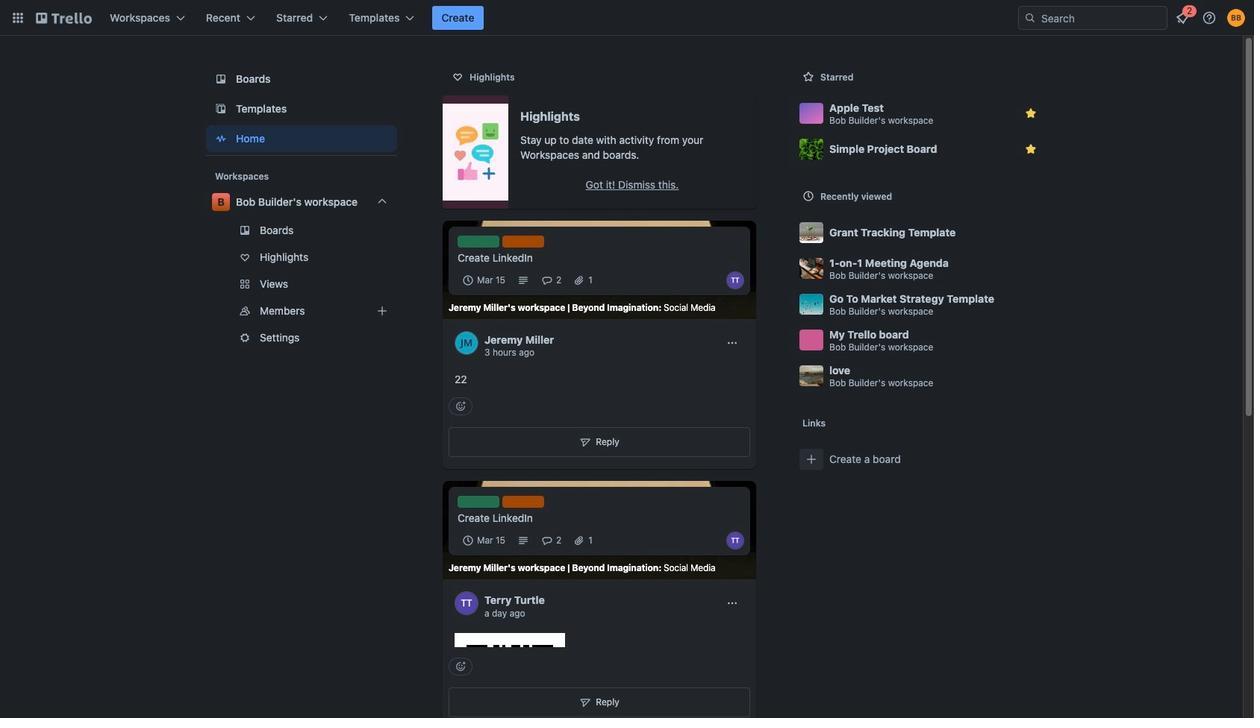 Task type: describe. For each thing, give the bounding box(es) containing it.
color: orange, title: none image for 1st add reaction image from the bottom's color: green, title: none image
[[502, 497, 544, 509]]

2 add reaction image from the top
[[449, 659, 473, 677]]

add image
[[373, 302, 391, 320]]

open information menu image
[[1202, 10, 1217, 25]]

click to unstar simple project board. it will be removed from your starred list. image
[[1024, 142, 1039, 157]]

board image
[[212, 70, 230, 88]]

home image
[[212, 130, 230, 148]]

1 add reaction image from the top
[[449, 398, 473, 416]]



Task type: locate. For each thing, give the bounding box(es) containing it.
primary element
[[0, 0, 1254, 36]]

0 vertical spatial color: green, title: none image
[[458, 236, 499, 248]]

1 vertical spatial add reaction image
[[449, 659, 473, 677]]

add reaction image
[[449, 398, 473, 416], [449, 659, 473, 677]]

2 color: green, title: none image from the top
[[458, 497, 499, 509]]

color: green, title: none image for 1st add reaction image from the bottom
[[458, 497, 499, 509]]

1 vertical spatial color: orange, title: none image
[[502, 497, 544, 509]]

color: green, title: none image for first add reaction image from the top
[[458, 236, 499, 248]]

click to unstar apple test. it will be removed from your starred list. image
[[1024, 106, 1039, 121]]

template board image
[[212, 100, 230, 118]]

2 color: orange, title: none image from the top
[[502, 497, 544, 509]]

1 color: orange, title: none image from the top
[[502, 236, 544, 248]]

color: green, title: none image
[[458, 236, 499, 248], [458, 497, 499, 509]]

1 color: green, title: none image from the top
[[458, 236, 499, 248]]

2 notifications image
[[1174, 9, 1192, 27]]

0 vertical spatial color: orange, title: none image
[[502, 236, 544, 248]]

color: orange, title: none image
[[502, 236, 544, 248], [502, 497, 544, 509]]

Search field
[[1036, 7, 1167, 29]]

trello card qr code\_\(1\).png image
[[455, 634, 565, 719]]

bob builder (bobbuilder40) image
[[1227, 9, 1245, 27]]

color: orange, title: none image for first add reaction image from the top's color: green, title: none image
[[502, 236, 544, 248]]

back to home image
[[36, 6, 92, 30]]

search image
[[1024, 12, 1036, 24]]

1 vertical spatial color: green, title: none image
[[458, 497, 499, 509]]

0 vertical spatial add reaction image
[[449, 398, 473, 416]]



Task type: vqa. For each thing, say whether or not it's contained in the screenshot.
boards
no



